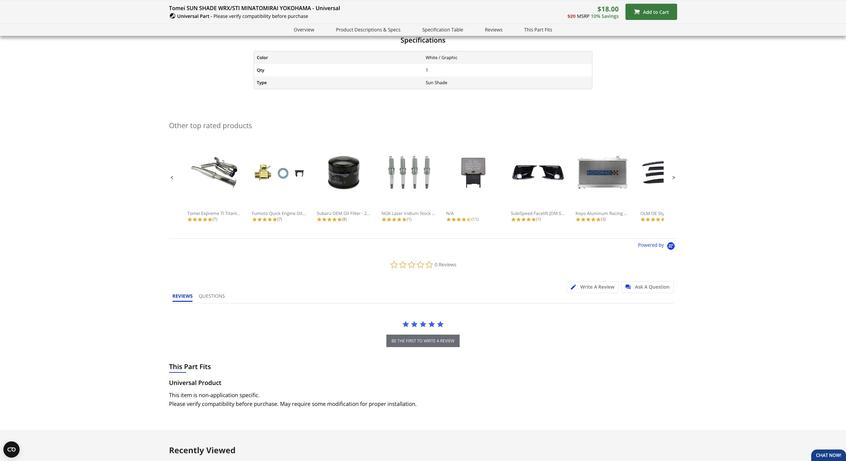 Task type: vqa. For each thing, say whether or not it's contained in the screenshot.


Task type: describe. For each thing, give the bounding box(es) containing it.
minatomirai
[[241, 4, 279, 12]]

drl
[[570, 210, 578, 216]]

installation.
[[388, 400, 417, 408]]

write
[[581, 284, 593, 290]]

specifications
[[401, 35, 446, 44]]

0 vertical spatial before
[[272, 13, 287, 19]]

cart
[[660, 9, 670, 15]]

1 horizontal spatial product
[[336, 26, 354, 33]]

n/a link
[[447, 155, 501, 216]]

tomei sun shade wrx/sti minatomirai yokohama - universal
[[169, 4, 340, 12]]

0 vertical spatial verify
[[229, 13, 241, 19]]

style inside subispeed facelift jdm style drl +... link
[[559, 210, 569, 216]]

(11)
[[472, 216, 479, 222]]

powered by link
[[639, 242, 678, 251]]

(1) for laser
[[407, 216, 412, 222]]

question
[[649, 284, 670, 290]]

0 vertical spatial this
[[525, 26, 534, 33]]

(1) for facelift
[[537, 216, 541, 222]]

may
[[280, 400, 291, 408]]

style inside olm oe style rain guards -... link
[[659, 210, 669, 216]]

wrx
[[378, 210, 388, 216]]

other
[[169, 121, 188, 130]]

a for write
[[595, 284, 598, 290]]

10%
[[591, 13, 601, 19]]

... inside "link"
[[644, 210, 648, 216]]

3 total reviews element for style
[[641, 216, 695, 222]]

1 horizontal spatial part
[[200, 13, 210, 19]]

be the first to write a review button
[[387, 335, 460, 347]]

1 vertical spatial part
[[535, 26, 544, 33]]

$18.00
[[598, 4, 619, 14]]

first
[[406, 338, 417, 344]]

universal product
[[169, 379, 222, 387]]

quick
[[269, 210, 281, 216]]

a
[[437, 338, 440, 344]]

olm oe style rain guards -...
[[641, 210, 701, 216]]

drain
[[304, 210, 315, 216]]

0
[[435, 261, 438, 268]]

- down the shade
[[211, 13, 212, 19]]

application
[[211, 391, 238, 399]]

facelift
[[534, 210, 549, 216]]

koyo
[[576, 210, 586, 216]]

qty
[[257, 67, 265, 73]]

guards
[[680, 210, 695, 216]]

shade
[[435, 80, 448, 86]]

ngk laser iridium stock heat range... link
[[382, 155, 459, 216]]

tomei for tomei sun shade wrx/sti minatomirai yokohama - universal
[[169, 4, 185, 12]]

msrp
[[577, 13, 590, 19]]

descriptions
[[355, 26, 382, 33]]

fumoto quick engine oil drain valve...
[[252, 210, 330, 216]]

for
[[360, 400, 368, 408]]

jdm
[[550, 210, 558, 216]]

ask a question
[[636, 284, 670, 290]]

specs
[[388, 26, 401, 33]]

olm
[[641, 210, 651, 216]]

specification
[[423, 26, 450, 33]]

yokohama
[[280, 4, 311, 12]]

product descriptions & specs link
[[336, 26, 401, 34]]

specification table
[[423, 26, 464, 33]]

2 vertical spatial part
[[184, 362, 198, 371]]

specs:
[[169, 8, 186, 16]]

$18.00 $20 msrp 10% savings
[[568, 4, 619, 19]]

sun
[[426, 80, 434, 86]]

shade
[[199, 4, 217, 12]]

modification
[[327, 400, 359, 408]]

review
[[441, 338, 455, 344]]

subaru oem oil filter - 2015+ wrx
[[317, 210, 388, 216]]

oil inside the fumoto quick engine oil drain valve... link
[[297, 210, 303, 216]]

- right yokohama
[[313, 4, 314, 12]]

reviews
[[173, 293, 193, 299]]

koyo aluminum racing radiator -... link
[[576, 155, 648, 216]]

11 total reviews element
[[447, 216, 501, 222]]

racing
[[610, 210, 623, 216]]

type
[[257, 80, 267, 86]]

the
[[398, 338, 405, 344]]

ask
[[636, 284, 644, 290]]

0 vertical spatial universal
[[316, 4, 340, 12]]

ngk laser iridium stock heat range...
[[382, 210, 459, 216]]

1 horizontal spatial compatibility
[[243, 13, 271, 19]]

laser
[[392, 210, 403, 216]]

(7) for quick
[[278, 216, 282, 222]]

0 vertical spatial to
[[654, 9, 659, 15]]

verify inside the this item is non-application specific. please verify compatibility before purchase. may require some modification for proper installation.
[[187, 400, 201, 408]]

1 total reviews element for laser
[[382, 216, 436, 222]]

universal for universal product
[[169, 379, 197, 387]]

stock
[[420, 210, 431, 216]]

before inside the this item is non-application specific. please verify compatibility before purchase. may require some modification for proper installation.
[[236, 400, 253, 408]]

oem
[[333, 210, 343, 216]]

powered by
[[639, 242, 666, 248]]

1 vertical spatial fits
[[200, 362, 211, 371]]

purchase
[[288, 13, 308, 19]]

color
[[257, 54, 268, 61]]

compatibility inside the this item is non-application specific. please verify compatibility before purchase. may require some modification for proper installation.
[[202, 400, 235, 408]]

overview
[[294, 26, 315, 33]]

1
[[426, 67, 429, 73]]

subispeed facelift jdm style drl +... link
[[511, 155, 586, 216]]

add to cart
[[644, 9, 670, 15]]

white
[[426, 54, 438, 61]]

titantium
[[225, 210, 245, 216]]



Task type: locate. For each thing, give the bounding box(es) containing it.
0 vertical spatial this part fits
[[525, 26, 553, 33]]

before down the specific.
[[236, 400, 253, 408]]

recently viewed
[[169, 445, 236, 456]]

2 ... from the left
[[697, 210, 701, 216]]

0 horizontal spatial style
[[559, 210, 569, 216]]

1 total reviews element for facelift
[[511, 216, 565, 222]]

a inside ask a question dropdown button
[[645, 284, 648, 290]]

0 vertical spatial tomei
[[169, 4, 185, 12]]

(7) for expreme
[[213, 216, 218, 222]]

this item is non-application specific. please verify compatibility before purchase. may require some modification for proper installation.
[[169, 391, 417, 408]]

- right "guards"
[[696, 210, 697, 216]]

to
[[654, 9, 659, 15], [418, 338, 423, 344]]

(3)
[[602, 216, 606, 222]]

rated
[[203, 121, 221, 130]]

7 total reviews element for expreme
[[187, 216, 242, 222]]

0 vertical spatial part
[[200, 13, 210, 19]]

fumoto
[[252, 210, 268, 216]]

graphic
[[442, 54, 458, 61]]

0 horizontal spatial (1)
[[407, 216, 412, 222]]

0 vertical spatial please
[[214, 13, 228, 19]]

please down item
[[169, 400, 185, 408]]

write a review
[[581, 284, 615, 290]]

iridium
[[404, 210, 419, 216]]

0 horizontal spatial a
[[595, 284, 598, 290]]

1 horizontal spatial fits
[[545, 26, 553, 33]]

star image
[[193, 217, 198, 222], [198, 217, 203, 222], [252, 217, 257, 222], [317, 217, 322, 222], [322, 217, 327, 222], [327, 217, 332, 222], [332, 217, 337, 222], [382, 217, 387, 222], [397, 217, 402, 222], [452, 217, 457, 222], [527, 217, 532, 222], [576, 217, 581, 222], [581, 217, 586, 222], [641, 217, 646, 222], [646, 217, 651, 222], [651, 217, 656, 222], [656, 217, 661, 222], [402, 321, 410, 328], [420, 321, 427, 328], [437, 321, 444, 328]]

(1) right laser
[[407, 216, 412, 222]]

fumoto quick engine oil drain valve... link
[[252, 155, 330, 216]]

review
[[599, 284, 615, 290]]

0 horizontal spatial product
[[198, 379, 222, 387]]

cat-
[[246, 210, 254, 216]]

1 horizontal spatial to
[[654, 9, 659, 15]]

2 a from the left
[[645, 284, 648, 290]]

0 horizontal spatial this part fits
[[169, 362, 211, 371]]

1 vertical spatial this
[[169, 362, 182, 371]]

write no frame image
[[571, 285, 580, 290]]

1 vertical spatial before
[[236, 400, 253, 408]]

a for ask
[[645, 284, 648, 290]]

rain
[[670, 210, 679, 216]]

verify down wrx/sti
[[229, 13, 241, 19]]

range...
[[443, 210, 459, 216]]

... right "guards"
[[697, 210, 701, 216]]

product up non-
[[198, 379, 222, 387]]

- inside "link"
[[643, 210, 644, 216]]

1 horizontal spatial (7)
[[278, 216, 282, 222]]

expreme
[[201, 210, 220, 216]]

overview link
[[294, 26, 315, 34]]

oil right oem on the left
[[344, 210, 349, 216]]

2 (1) from the left
[[537, 216, 541, 222]]

0 horizontal spatial part
[[184, 362, 198, 371]]

1 vertical spatial please
[[169, 400, 185, 408]]

2 vertical spatial this
[[169, 391, 179, 399]]

savings
[[602, 13, 619, 19]]

other top rated products
[[169, 121, 252, 130]]

(7) left ti
[[213, 216, 218, 222]]

write a review button
[[567, 281, 619, 293]]

1 vertical spatial tomei
[[187, 210, 200, 216]]

(1)
[[407, 216, 412, 222], [537, 216, 541, 222]]

1 horizontal spatial verify
[[229, 13, 241, 19]]

2 1 total reviews element from the left
[[511, 216, 565, 222]]

2 oil from the left
[[344, 210, 349, 216]]

powered
[[639, 242, 658, 248]]

0 horizontal spatial ...
[[644, 210, 648, 216]]

before
[[272, 13, 287, 19], [236, 400, 253, 408]]

3 total reviews element
[[576, 216, 630, 222], [641, 216, 695, 222]]

universal down sun
[[177, 13, 199, 19]]

0 horizontal spatial before
[[236, 400, 253, 408]]

1 horizontal spatial oil
[[344, 210, 349, 216]]

subispeed facelift jdm style drl +...
[[511, 210, 586, 216]]

before down yokohama
[[272, 13, 287, 19]]

filter
[[351, 210, 361, 216]]

0 horizontal spatial (7)
[[213, 216, 218, 222]]

koyo aluminum racing radiator -...
[[576, 210, 648, 216]]

0 vertical spatial fits
[[545, 26, 553, 33]]

1 horizontal spatial reviews
[[485, 26, 503, 33]]

1 (7) from the left
[[213, 216, 218, 222]]

1 horizontal spatial (1)
[[537, 216, 541, 222]]

1 horizontal spatial a
[[645, 284, 648, 290]]

1 horizontal spatial style
[[659, 210, 669, 216]]

aluminum
[[587, 210, 609, 216]]

0 horizontal spatial tomei
[[169, 4, 185, 12]]

1 7 total reviews element from the left
[[187, 216, 242, 222]]

2 style from the left
[[659, 210, 669, 216]]

0 horizontal spatial verify
[[187, 400, 201, 408]]

2015+
[[365, 210, 377, 216]]

0 horizontal spatial to
[[418, 338, 423, 344]]

products
[[223, 121, 252, 130]]

1 horizontal spatial tomei
[[187, 210, 200, 216]]

+...
[[580, 210, 586, 216]]

subaru oem oil filter - 2015+ wrx link
[[317, 155, 388, 216]]

0 horizontal spatial 7 total reviews element
[[187, 216, 242, 222]]

reviews link
[[485, 26, 503, 34]]

1 vertical spatial compatibility
[[202, 400, 235, 408]]

2 7 total reviews element from the left
[[252, 216, 306, 222]]

1 horizontal spatial this part fits
[[525, 26, 553, 33]]

0 horizontal spatial please
[[169, 400, 185, 408]]

item
[[181, 391, 192, 399]]

0 vertical spatial compatibility
[[243, 13, 271, 19]]

0 vertical spatial reviews
[[485, 26, 503, 33]]

tab list containing reviews
[[173, 293, 231, 303]]

engine
[[282, 210, 296, 216]]

7 total reviews element for quick
[[252, 216, 306, 222]]

2 horizontal spatial part
[[535, 26, 544, 33]]

verify down is
[[187, 400, 201, 408]]

product
[[336, 26, 354, 33], [198, 379, 222, 387]]

compatibility down application in the left of the page
[[202, 400, 235, 408]]

non-
[[199, 391, 211, 399]]

please
[[214, 13, 228, 19], [169, 400, 185, 408]]

2 vertical spatial universal
[[169, 379, 197, 387]]

half star image
[[467, 217, 472, 222]]

7 total reviews element
[[187, 216, 242, 222], [252, 216, 306, 222]]

tomei left expreme
[[187, 210, 200, 216]]

1 (1) from the left
[[407, 216, 412, 222]]

universal up item
[[169, 379, 197, 387]]

viewed
[[206, 445, 236, 456]]

be
[[392, 338, 397, 344]]

1 horizontal spatial 3 total reviews element
[[641, 216, 695, 222]]

tomei expreme ti titantium cat-back...
[[187, 210, 268, 216]]

- right filter
[[362, 210, 364, 216]]

1 oil from the left
[[297, 210, 303, 216]]

3 total reviews element for racing
[[576, 216, 630, 222]]

specific.
[[240, 391, 260, 399]]

to right first
[[418, 338, 423, 344]]

$20
[[568, 13, 576, 19]]

tab list
[[173, 293, 231, 303]]

0 horizontal spatial 3 total reviews element
[[576, 216, 630, 222]]

dialog image
[[626, 285, 635, 290]]

(8)
[[342, 216, 347, 222]]

product descriptions & specs
[[336, 26, 401, 33]]

valve...
[[316, 210, 330, 216]]

(7)
[[213, 216, 218, 222], [278, 216, 282, 222]]

1 vertical spatial verify
[[187, 400, 201, 408]]

white / graphic
[[426, 54, 458, 61]]

1 horizontal spatial 1 total reviews element
[[511, 216, 565, 222]]

... left 'oe'
[[644, 210, 648, 216]]

1 vertical spatial to
[[418, 338, 423, 344]]

2 3 total reviews element from the left
[[641, 216, 695, 222]]

1 3 total reviews element from the left
[[576, 216, 630, 222]]

add
[[644, 9, 653, 15]]

...
[[644, 210, 648, 216], [697, 210, 701, 216]]

1 horizontal spatial ...
[[697, 210, 701, 216]]

oil inside subaru oem oil filter - 2015+ wrx link
[[344, 210, 349, 216]]

style left drl
[[559, 210, 569, 216]]

1 total reviews element
[[382, 216, 436, 222], [511, 216, 565, 222]]

0 horizontal spatial oil
[[297, 210, 303, 216]]

8 total reviews element
[[317, 216, 371, 222]]

open widget image
[[3, 442, 20, 458]]

1 ... from the left
[[644, 210, 648, 216]]

ti
[[221, 210, 224, 216]]

reviews
[[485, 26, 503, 33], [439, 261, 457, 268]]

0 horizontal spatial 1 total reviews element
[[382, 216, 436, 222]]

by
[[659, 242, 665, 248]]

1 1 total reviews element from the left
[[382, 216, 436, 222]]

tomei expreme ti titantium cat-back... link
[[187, 155, 268, 216]]

1 horizontal spatial 7 total reviews element
[[252, 216, 306, 222]]

tomei
[[169, 4, 185, 12], [187, 210, 200, 216]]

(1) left jdm
[[537, 216, 541, 222]]

this inside the this item is non-application specific. please verify compatibility before purchase. may require some modification for proper installation.
[[169, 391, 179, 399]]

a right write
[[595, 284, 598, 290]]

1 vertical spatial universal
[[177, 13, 199, 19]]

oe
[[652, 210, 658, 216]]

(7) right back...
[[278, 216, 282, 222]]

tomei for tomei expreme ti titantium cat-back...
[[187, 210, 200, 216]]

some
[[312, 400, 326, 408]]

oil left drain
[[297, 210, 303, 216]]

ask a question button
[[622, 281, 674, 293]]

oil
[[297, 210, 303, 216], [344, 210, 349, 216]]

- right radiator
[[643, 210, 644, 216]]

2 (7) from the left
[[278, 216, 282, 222]]

0 vertical spatial product
[[336, 26, 354, 33]]

to right add
[[654, 9, 659, 15]]

n/a
[[447, 210, 454, 216]]

proper
[[369, 400, 386, 408]]

compatibility
[[243, 13, 271, 19], [202, 400, 235, 408]]

recently
[[169, 445, 204, 456]]

0 horizontal spatial compatibility
[[202, 400, 235, 408]]

0 horizontal spatial fits
[[200, 362, 211, 371]]

sun
[[187, 4, 198, 12]]

1 style from the left
[[559, 210, 569, 216]]

1 horizontal spatial before
[[272, 13, 287, 19]]

universal part - please verify compatibility before purchase
[[177, 13, 308, 19]]

1 horizontal spatial please
[[214, 13, 228, 19]]

universal for universal part - please verify compatibility before purchase
[[177, 13, 199, 19]]

back...
[[254, 210, 268, 216]]

purchase.
[[254, 400, 279, 408]]

product left the descriptions
[[336, 26, 354, 33]]

specification table link
[[423, 26, 464, 34]]

olm oe style rain guards -... link
[[641, 155, 701, 216]]

compatibility down tomei sun shade wrx/sti minatomirai yokohama - universal
[[243, 13, 271, 19]]

1 a from the left
[[595, 284, 598, 290]]

1 vertical spatial this part fits
[[169, 362, 211, 371]]

please down wrx/sti
[[214, 13, 228, 19]]

radiator
[[624, 210, 642, 216]]

1 vertical spatial product
[[198, 379, 222, 387]]

style right 'oe'
[[659, 210, 669, 216]]

ngk
[[382, 210, 391, 216]]

a inside write a review dropdown button
[[595, 284, 598, 290]]

1 vertical spatial reviews
[[439, 261, 457, 268]]

style
[[559, 210, 569, 216], [659, 210, 669, 216]]

3 total reviews element containing (3)
[[576, 216, 630, 222]]

fits
[[545, 26, 553, 33], [200, 362, 211, 371]]

tomei left sun
[[169, 4, 185, 12]]

a right ask
[[645, 284, 648, 290]]

write
[[424, 338, 436, 344]]

star image
[[187, 217, 193, 222], [203, 217, 208, 222], [208, 217, 213, 222], [257, 217, 262, 222], [262, 217, 267, 222], [267, 217, 273, 222], [273, 217, 278, 222], [337, 217, 342, 222], [387, 217, 392, 222], [392, 217, 397, 222], [402, 217, 407, 222], [447, 217, 452, 222], [457, 217, 462, 222], [462, 217, 467, 222], [511, 217, 516, 222], [516, 217, 522, 222], [522, 217, 527, 222], [532, 217, 537, 222], [586, 217, 591, 222], [591, 217, 596, 222], [596, 217, 602, 222], [661, 217, 666, 222], [411, 321, 418, 328], [428, 321, 436, 328]]

0 horizontal spatial reviews
[[439, 261, 457, 268]]

please inside the this item is non-application specific. please verify compatibility before purchase. may require some modification for proper installation.
[[169, 400, 185, 408]]

universal right yokohama
[[316, 4, 340, 12]]



